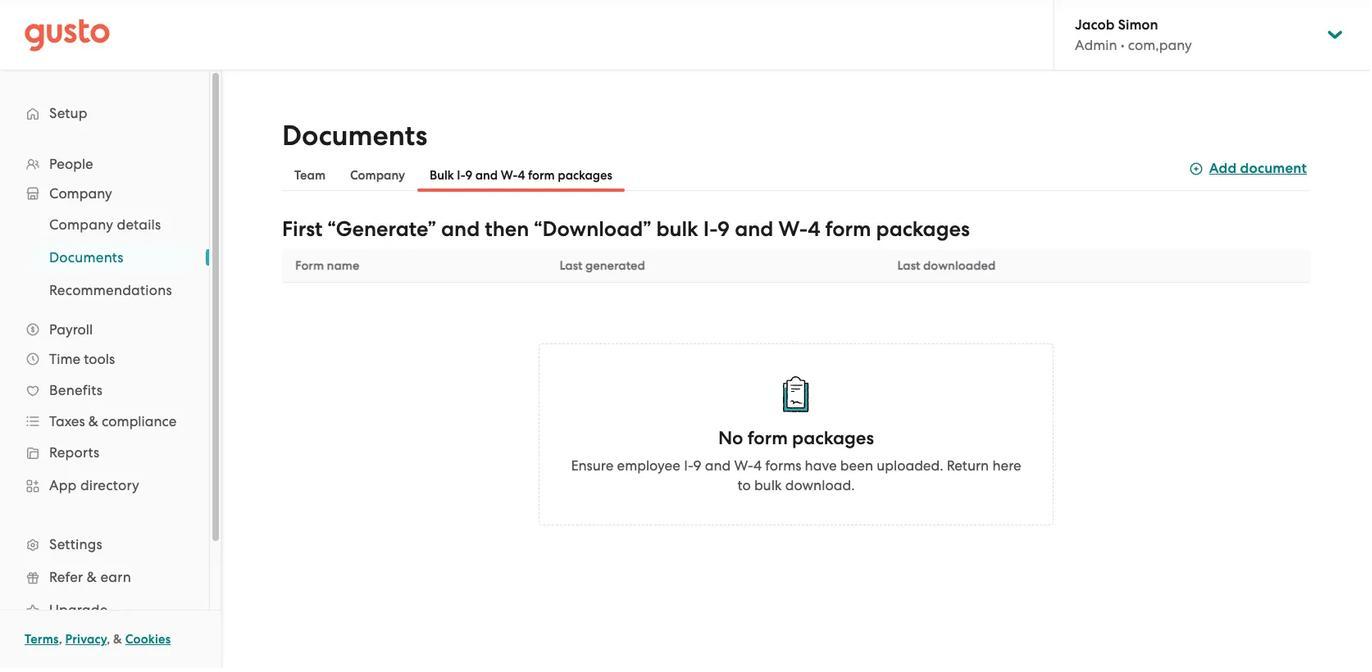 Task type: vqa. For each thing, say whether or not it's contained in the screenshot.
Tax setup link
no



Task type: describe. For each thing, give the bounding box(es) containing it.
tools
[[84, 351, 115, 368]]

packages inside button
[[558, 168, 613, 183]]

payroll button
[[16, 315, 193, 345]]

2 vertical spatial packages
[[793, 427, 875, 450]]

upgrade link
[[16, 596, 193, 625]]

taxes
[[49, 413, 85, 430]]

downloaded
[[924, 258, 996, 273]]

& for earn
[[87, 569, 97, 586]]

1 vertical spatial 9
[[718, 217, 730, 242]]

and inside ensure employee i-9 and w-4 forms have been uploaded. return here to bulk download.
[[705, 458, 731, 474]]

bulk i-9 and w-4 form packages
[[430, 168, 613, 183]]

gusto navigation element
[[0, 71, 209, 669]]

to
[[738, 477, 751, 494]]

no form packages
[[719, 427, 875, 450]]

simon
[[1119, 16, 1159, 34]]

time tools
[[49, 351, 115, 368]]

generated
[[586, 258, 646, 273]]

admin
[[1075, 37, 1118, 53]]

details
[[117, 217, 161, 233]]

1 vertical spatial form
[[826, 217, 872, 242]]

jacob
[[1075, 16, 1115, 34]]

ensure
[[571, 458, 614, 474]]

w- inside ensure employee i-9 and w-4 forms have been uploaded. return here to bulk download.
[[735, 458, 754, 474]]

refer & earn
[[49, 569, 131, 586]]

privacy
[[65, 632, 107, 647]]

cookies
[[125, 632, 171, 647]]

list containing people
[[0, 149, 209, 660]]

add
[[1210, 160, 1237, 177]]

last for last downloaded
[[898, 258, 921, 273]]

then
[[485, 217, 529, 242]]

recommendations
[[49, 282, 172, 299]]

add document
[[1210, 160, 1308, 177]]

1 horizontal spatial form
[[748, 427, 788, 450]]

people
[[49, 156, 93, 172]]

uploaded.
[[877, 458, 944, 474]]

company inside dropdown button
[[49, 185, 112, 202]]

company button
[[16, 179, 193, 208]]

return
[[947, 458, 990, 474]]

company button
[[338, 159, 418, 192]]

payroll
[[49, 322, 93, 338]]

9 inside ensure employee i-9 and w-4 forms have been uploaded. return here to bulk download.
[[694, 458, 702, 474]]

last downloaded
[[898, 258, 996, 273]]

form name
[[295, 258, 360, 273]]

name
[[327, 258, 360, 273]]

form
[[295, 258, 324, 273]]

com,pany
[[1129, 37, 1193, 53]]

refer
[[49, 569, 83, 586]]

documents inside documents link
[[49, 249, 124, 266]]

upgrade
[[49, 602, 108, 619]]

ensure employee i-9 and w-4 forms have been uploaded. return here to bulk download.
[[571, 458, 1022, 494]]

recommendations link
[[30, 276, 193, 305]]

company details link
[[30, 210, 193, 240]]

forms
[[766, 458, 802, 474]]

bulk i-9 and w-4 form packages button
[[418, 159, 625, 192]]



Task type: locate. For each thing, give the bounding box(es) containing it.
2 horizontal spatial packages
[[877, 217, 970, 242]]

0 horizontal spatial i-
[[457, 168, 465, 183]]

compliance
[[102, 413, 177, 430]]

packages up the "download"
[[558, 168, 613, 183]]

"generate"
[[328, 217, 436, 242]]

bulk inside ensure employee i-9 and w-4 forms have been uploaded. return here to bulk download.
[[755, 477, 782, 494]]

packages
[[558, 168, 613, 183], [877, 217, 970, 242], [793, 427, 875, 450]]

2 last from the left
[[898, 258, 921, 273]]

0 vertical spatial packages
[[558, 168, 613, 183]]

documents
[[282, 119, 428, 153], [49, 249, 124, 266]]

0 horizontal spatial documents
[[49, 249, 124, 266]]

time
[[49, 351, 80, 368]]

, left privacy link
[[59, 632, 62, 647]]

home image
[[25, 18, 110, 51]]

0 horizontal spatial 9
[[465, 168, 473, 183]]

9
[[465, 168, 473, 183], [718, 217, 730, 242], [694, 458, 702, 474]]

download.
[[786, 477, 855, 494]]

1 horizontal spatial bulk
[[755, 477, 782, 494]]

2 horizontal spatial i-
[[704, 217, 718, 242]]

1 horizontal spatial last
[[898, 258, 921, 273]]

2 vertical spatial 9
[[694, 458, 702, 474]]

setup link
[[16, 98, 193, 128]]

0 horizontal spatial form
[[528, 168, 555, 183]]

1 horizontal spatial w-
[[735, 458, 754, 474]]

employee
[[617, 458, 681, 474]]

documents up company button
[[282, 119, 428, 153]]

4
[[518, 168, 525, 183], [808, 217, 821, 242], [754, 458, 762, 474]]

documents link
[[30, 243, 193, 272]]

2 list from the top
[[0, 208, 209, 307]]

2 vertical spatial w-
[[735, 458, 754, 474]]

0 vertical spatial company
[[350, 168, 405, 183]]

2 horizontal spatial 4
[[808, 217, 821, 242]]

•
[[1121, 37, 1125, 53]]

&
[[88, 413, 98, 430], [87, 569, 97, 586], [113, 632, 122, 647]]

2 horizontal spatial 9
[[718, 217, 730, 242]]

0 horizontal spatial bulk
[[657, 217, 699, 242]]

2 vertical spatial form
[[748, 427, 788, 450]]

app
[[49, 477, 77, 494]]

1 horizontal spatial i-
[[684, 458, 694, 474]]

2 , from the left
[[107, 632, 110, 647]]

terms link
[[25, 632, 59, 647]]

setup
[[49, 105, 88, 121]]

1 , from the left
[[59, 632, 62, 647]]

team button
[[282, 159, 338, 192]]

form
[[528, 168, 555, 183], [826, 217, 872, 242], [748, 427, 788, 450]]

, down upgrade link
[[107, 632, 110, 647]]

document
[[1241, 160, 1308, 177]]

no
[[719, 427, 744, 450]]

9 inside button
[[465, 168, 473, 183]]

taxes & compliance
[[49, 413, 177, 430]]

people button
[[16, 149, 193, 179]]

2 vertical spatial &
[[113, 632, 122, 647]]

last
[[560, 258, 583, 273], [898, 258, 921, 273]]

4 inside ensure employee i-9 and w-4 forms have been uploaded. return here to bulk download.
[[754, 458, 762, 474]]

0 horizontal spatial w-
[[501, 168, 518, 183]]

2 vertical spatial 4
[[754, 458, 762, 474]]

company for company button
[[350, 168, 405, 183]]

0 vertical spatial 9
[[465, 168, 473, 183]]

0 vertical spatial 4
[[518, 168, 525, 183]]

settings
[[49, 537, 102, 553]]

2 vertical spatial company
[[49, 217, 113, 233]]

2 vertical spatial i-
[[684, 458, 694, 474]]

app directory link
[[16, 471, 193, 500]]

company
[[350, 168, 405, 183], [49, 185, 112, 202], [49, 217, 113, 233]]

last for last generated
[[560, 258, 583, 273]]

0 vertical spatial w-
[[501, 168, 518, 183]]

and
[[476, 168, 498, 183], [441, 217, 480, 242], [735, 217, 774, 242], [705, 458, 731, 474]]

directory
[[80, 477, 139, 494]]

packages up last downloaded
[[877, 217, 970, 242]]

0 horizontal spatial ,
[[59, 632, 62, 647]]

benefits
[[49, 382, 103, 399]]

taxes & compliance button
[[16, 407, 193, 436]]

here
[[993, 458, 1022, 474]]

& for compliance
[[88, 413, 98, 430]]

i- inside ensure employee i-9 and w-4 forms have been uploaded. return here to bulk download.
[[684, 458, 694, 474]]

1 horizontal spatial documents
[[282, 119, 428, 153]]

last down the "download"
[[560, 258, 583, 273]]

company down the people
[[49, 185, 112, 202]]

jacob simon admin • com,pany
[[1075, 16, 1193, 53]]

4 inside button
[[518, 168, 525, 183]]

1 vertical spatial w-
[[779, 217, 808, 242]]

bulk
[[430, 168, 454, 183]]

2 horizontal spatial w-
[[779, 217, 808, 242]]

1 vertical spatial i-
[[704, 217, 718, 242]]

,
[[59, 632, 62, 647], [107, 632, 110, 647]]

1 horizontal spatial packages
[[793, 427, 875, 450]]

& right taxes
[[88, 413, 98, 430]]

1 list from the top
[[0, 149, 209, 660]]

reports link
[[16, 438, 193, 468]]

i- inside 'bulk i-9 and w-4 form packages' button
[[457, 168, 465, 183]]

refer & earn link
[[16, 563, 193, 592]]

privacy link
[[65, 632, 107, 647]]

add document link
[[1190, 158, 1308, 180]]

terms , privacy , & cookies
[[25, 632, 171, 647]]

w- inside button
[[501, 168, 518, 183]]

& inside dropdown button
[[88, 413, 98, 430]]

0 vertical spatial i-
[[457, 168, 465, 183]]

0 vertical spatial documents
[[282, 119, 428, 153]]

1 horizontal spatial 9
[[694, 458, 702, 474]]

form inside button
[[528, 168, 555, 183]]

team
[[295, 168, 326, 183]]

1 vertical spatial bulk
[[755, 477, 782, 494]]

bulk
[[657, 217, 699, 242], [755, 477, 782, 494]]

0 horizontal spatial packages
[[558, 168, 613, 183]]

company inside button
[[350, 168, 405, 183]]

terms
[[25, 632, 59, 647]]

last left the downloaded
[[898, 258, 921, 273]]

1 last from the left
[[560, 258, 583, 273]]

& left cookies
[[113, 632, 122, 647]]

0 horizontal spatial last
[[560, 258, 583, 273]]

1 vertical spatial company
[[49, 185, 112, 202]]

0 vertical spatial bulk
[[657, 217, 699, 242]]

0 vertical spatial form
[[528, 168, 555, 183]]

documents down company details
[[49, 249, 124, 266]]

earn
[[100, 569, 131, 586]]

company up "generate"
[[350, 168, 405, 183]]

settings link
[[16, 530, 193, 559]]

been
[[841, 458, 874, 474]]

cookies button
[[125, 630, 171, 650]]

"download"
[[534, 217, 652, 242]]

1 vertical spatial &
[[87, 569, 97, 586]]

1 horizontal spatial 4
[[754, 458, 762, 474]]

company down company dropdown button
[[49, 217, 113, 233]]

1 vertical spatial packages
[[877, 217, 970, 242]]

reports
[[49, 445, 100, 461]]

& left earn
[[87, 569, 97, 586]]

and inside button
[[476, 168, 498, 183]]

company details
[[49, 217, 161, 233]]

packages up the have
[[793, 427, 875, 450]]

i-
[[457, 168, 465, 183], [704, 217, 718, 242], [684, 458, 694, 474]]

1 horizontal spatial ,
[[107, 632, 110, 647]]

list containing company details
[[0, 208, 209, 307]]

have
[[805, 458, 837, 474]]

last generated
[[560, 258, 646, 273]]

w-
[[501, 168, 518, 183], [779, 217, 808, 242], [735, 458, 754, 474]]

benefits link
[[16, 376, 193, 405]]

time tools button
[[16, 345, 193, 374]]

2 horizontal spatial form
[[826, 217, 872, 242]]

first "generate" and then "download" bulk i-9 and w-4 form packages
[[282, 217, 970, 242]]

0 horizontal spatial 4
[[518, 168, 525, 183]]

0 vertical spatial &
[[88, 413, 98, 430]]

1 vertical spatial documents
[[49, 249, 124, 266]]

app directory
[[49, 477, 139, 494]]

1 vertical spatial 4
[[808, 217, 821, 242]]

company for company details
[[49, 217, 113, 233]]

first
[[282, 217, 323, 242]]

list
[[0, 149, 209, 660], [0, 208, 209, 307]]



